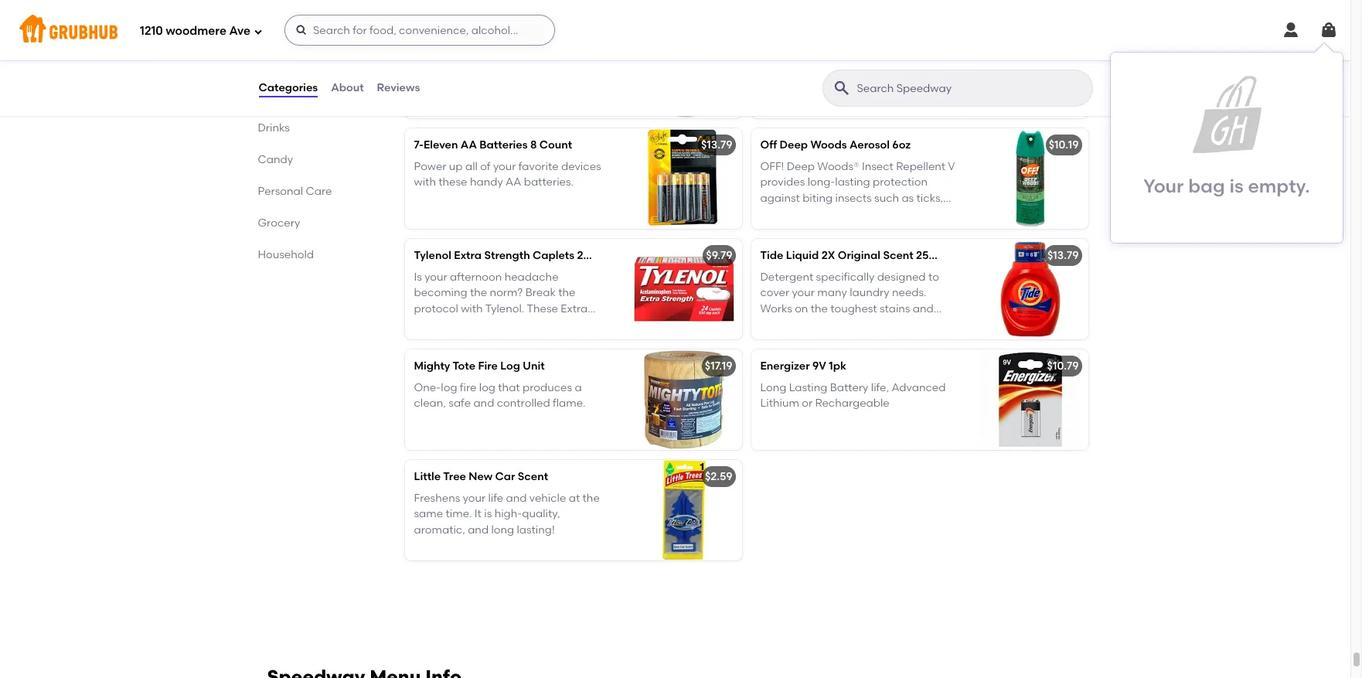 Task type: vqa. For each thing, say whether or not it's contained in the screenshot.


Task type: locate. For each thing, give the bounding box(es) containing it.
1 horizontal spatial strength
[[485, 249, 530, 262]]

1 horizontal spatial up
[[796, 50, 809, 63]]

your inside detergent specifically designed to cover your many laundry needs. works on the toughest stains and leaves colors vibrant and whites bright.   25oz.
[[792, 286, 815, 300]]

0 vertical spatial these
[[785, 65, 814, 78]]

1 horizontal spatial log
[[479, 381, 496, 395]]

7- up heavy
[[414, 28, 424, 41]]

power inside power up all of your favorite devices with these handy aa batteries.
[[414, 160, 447, 173]]

duty
[[450, 50, 473, 63]]

off! deep
[[761, 160, 815, 173]]

1 vertical spatial aa
[[506, 176, 522, 189]]

all
[[812, 50, 824, 63], [466, 160, 478, 173]]

1 horizontal spatial power
[[761, 50, 793, 63]]

0 vertical spatial up
[[796, 50, 809, 63]]

drinks tab
[[258, 120, 366, 136]]

svg image
[[1282, 21, 1301, 39], [1320, 21, 1339, 39], [295, 24, 308, 36], [254, 27, 263, 36]]

1 horizontal spatial of
[[827, 50, 837, 63]]

and inside the off! deep woods® insect repellent v provides long-lasting protection against biting insects such as ticks, mosquitoes, black flies, sand flies, chiggers, and gnats
[[811, 223, 832, 236]]

toughest
[[831, 302, 878, 315]]

repellent
[[897, 160, 946, 173]]

it
[[475, 508, 482, 521]]

new
[[469, 470, 493, 483]]

with left aaa
[[761, 65, 783, 78]]

scent
[[884, 249, 914, 262], [518, 470, 549, 483]]

0 horizontal spatial of
[[480, 160, 491, 173]]

designed
[[878, 271, 926, 284]]

candy
[[258, 153, 293, 166]]

your inside freshens your life and vehicle at the same time. it is high-quality, aromatic, and long lasting!
[[463, 492, 486, 505]]

scent for car
[[518, 470, 549, 483]]

0 vertical spatial count
[[540, 138, 573, 151]]

1 horizontal spatial devices
[[908, 50, 948, 63]]

fresh food
[[258, 58, 316, 71]]

power up all of your favorite devices with these aaa batteries.
[[761, 50, 948, 78]]

black
[[827, 207, 856, 220]]

0 horizontal spatial is
[[484, 508, 492, 521]]

0 vertical spatial to
[[929, 271, 940, 284]]

to down 25oz
[[929, 271, 940, 284]]

power inside power up all of your favorite devices with these aaa batteries.
[[761, 50, 793, 63]]

0 horizontal spatial up
[[449, 160, 463, 173]]

1 horizontal spatial extra
[[561, 302, 588, 315]]

0 horizontal spatial power
[[414, 160, 447, 173]]

and inside 'is your afternoon headache becoming the norm? break the protocol with tylenol. these extra strength caplets will work faster and longer to relieve your pain.'
[[583, 318, 604, 331]]

count right 8
[[540, 138, 573, 151]]

extra inside 'is your afternoon headache becoming the norm? break the protocol with tylenol. these extra strength caplets will work faster and longer to relieve your pain.'
[[561, 302, 588, 315]]

1 vertical spatial with
[[414, 176, 436, 189]]

and up high-
[[506, 492, 527, 505]]

personal care
[[258, 185, 332, 198]]

devices for power up all of your favorite devices with these aaa batteries.
[[908, 50, 948, 63]]

favorite inside power up all of your favorite devices with these aaa batteries.
[[865, 50, 905, 63]]

1 horizontal spatial all
[[812, 50, 824, 63]]

aa inside power up all of your favorite devices with these handy aa batteries.
[[506, 176, 522, 189]]

0 horizontal spatial all
[[466, 160, 478, 173]]

life
[[488, 492, 504, 505]]

whites
[[894, 318, 928, 331]]

tide liquid 2x original scent 25oz image
[[973, 239, 1089, 339]]

count right the 24 at the left
[[593, 249, 626, 262]]

1 log from the left
[[441, 381, 457, 395]]

main navigation navigation
[[0, 0, 1351, 60]]

1 vertical spatial these
[[439, 176, 468, 189]]

of up handy
[[480, 160, 491, 173]]

against
[[761, 192, 800, 205]]

to right longer
[[450, 334, 461, 347]]

$10.19
[[1049, 138, 1079, 151]]

1 vertical spatial power
[[414, 160, 447, 173]]

1 vertical spatial $13.79
[[1048, 249, 1079, 262]]

batteries. up magnifying glass icon
[[843, 65, 893, 78]]

many
[[818, 286, 848, 300]]

0 vertical spatial extra
[[454, 249, 482, 262]]

all up aaa
[[812, 50, 824, 63]]

strength up "headache"
[[485, 249, 530, 262]]

time.
[[446, 508, 472, 521]]

0 horizontal spatial count
[[540, 138, 573, 151]]

works
[[761, 302, 793, 315]]

0 horizontal spatial scent
[[518, 470, 549, 483]]

1 vertical spatial count
[[593, 249, 626, 262]]

9v
[[813, 359, 827, 373]]

scent up vehicle
[[518, 470, 549, 483]]

0 horizontal spatial extra
[[454, 249, 482, 262]]

headache
[[505, 271, 559, 284]]

all inside power up all of your favorite devices with these handy aa batteries.
[[466, 160, 478, 173]]

mighty tote fire log unit
[[414, 359, 545, 373]]

0 horizontal spatial to
[[450, 334, 461, 347]]

0 vertical spatial power
[[761, 50, 793, 63]]

1 vertical spatial all
[[466, 160, 478, 173]]

and inside one-log fire log that produces a clean, safe and controlled flame.
[[474, 397, 495, 410]]

is right the bag
[[1230, 175, 1244, 197]]

with for power up all of your favorite devices with these aaa batteries.
[[761, 65, 783, 78]]

heavy duty disposalbe cups perfect for holding drinks securely.
[[414, 50, 602, 78]]

your up aaa
[[840, 50, 863, 63]]

0 vertical spatial of
[[827, 50, 837, 63]]

1 horizontal spatial with
[[461, 302, 483, 315]]

fire
[[460, 381, 477, 395]]

1 horizontal spatial batteries.
[[843, 65, 893, 78]]

personal
[[258, 185, 303, 198]]

1 horizontal spatial flies,
[[913, 207, 936, 220]]

drinks
[[258, 121, 290, 134]]

up inside power up all of your favorite devices with these aaa batteries.
[[796, 50, 809, 63]]

1 vertical spatial to
[[450, 334, 461, 347]]

0 horizontal spatial these
[[439, 176, 468, 189]]

these
[[785, 65, 814, 78], [439, 176, 468, 189]]

7-select plastic cups 16oz 20ct
[[414, 28, 578, 41]]

2 7- from the top
[[414, 138, 424, 151]]

the up colors
[[811, 302, 828, 315]]

tree
[[443, 470, 466, 483]]

mighty
[[414, 359, 451, 373]]

flies, down insects
[[859, 207, 882, 220]]

log right fire
[[479, 381, 496, 395]]

0 vertical spatial batteries.
[[843, 65, 893, 78]]

aa right eleven
[[461, 138, 477, 151]]

1 horizontal spatial count
[[593, 249, 626, 262]]

reviews button
[[376, 60, 421, 116]]

1 vertical spatial scent
[[518, 470, 549, 483]]

extra up faster
[[561, 302, 588, 315]]

to inside detergent specifically designed to cover your many laundry needs. works on the toughest stains and leaves colors vibrant and whites bright.   25oz.
[[929, 271, 940, 284]]

and down it
[[468, 523, 489, 537]]

personal care tab
[[258, 183, 366, 199]]

caplets
[[462, 318, 501, 331]]

Search for food, convenience, alcohol... search field
[[285, 15, 555, 46]]

1 vertical spatial batteries.
[[524, 176, 574, 189]]

batteries. down 8
[[524, 176, 574, 189]]

with inside 'is your afternoon headache becoming the norm? break the protocol with tylenol. these extra strength caplets will work faster and longer to relieve your pain.'
[[461, 302, 483, 315]]

rechargeable
[[816, 397, 890, 410]]

all for aaa
[[812, 50, 824, 63]]

power
[[761, 50, 793, 63], [414, 160, 447, 173]]

energizer 9v 1pk image
[[973, 349, 1089, 450]]

mighty tote fire log unit image
[[626, 349, 742, 450]]

1 vertical spatial devices
[[561, 160, 601, 173]]

your up on
[[792, 286, 815, 300]]

1 horizontal spatial aa
[[506, 176, 522, 189]]

your inside power up all of your favorite devices with these handy aa batteries.
[[493, 160, 516, 173]]

1 vertical spatial is
[[484, 508, 492, 521]]

these left handy
[[439, 176, 468, 189]]

0 vertical spatial devices
[[908, 50, 948, 63]]

pain.
[[526, 334, 552, 347]]

detergent
[[761, 271, 814, 284]]

your up becoming
[[425, 271, 448, 284]]

$13.79 for detergent specifically designed to cover your many laundry needs. works on the toughest stains and leaves colors vibrant and whites bright.   25oz.
[[1048, 249, 1079, 262]]

is inside freshens your life and vehicle at the same time. it is high-quality, aromatic, and long lasting!
[[484, 508, 492, 521]]

drinks
[[473, 65, 504, 78]]

advanced
[[892, 381, 946, 395]]

of up aaa
[[827, 50, 837, 63]]

1 vertical spatial up
[[449, 160, 463, 173]]

favorite inside power up all of your favorite devices with these handy aa batteries.
[[519, 160, 559, 173]]

tylenol
[[414, 249, 452, 262]]

1 horizontal spatial these
[[785, 65, 814, 78]]

that
[[498, 381, 520, 395]]

about
[[331, 81, 364, 94]]

0 horizontal spatial flies,
[[859, 207, 882, 220]]

off
[[761, 138, 777, 151]]

1 horizontal spatial $13.79
[[1048, 249, 1079, 262]]

1 vertical spatial strength
[[414, 318, 459, 331]]

long
[[491, 523, 514, 537]]

plastic
[[460, 28, 496, 41]]

0 vertical spatial $13.79
[[702, 138, 733, 151]]

7-eleven aa batteries 8 count
[[414, 138, 573, 151]]

0 horizontal spatial with
[[414, 176, 436, 189]]

scent up the designed
[[884, 249, 914, 262]]

1 vertical spatial of
[[480, 160, 491, 173]]

6oz
[[893, 138, 911, 151]]

up for aaa
[[796, 50, 809, 63]]

of inside power up all of your favorite devices with these aaa batteries.
[[827, 50, 837, 63]]

a
[[575, 381, 582, 395]]

for
[[414, 65, 428, 78]]

log up safe
[[441, 381, 457, 395]]

count for tylenol extra strength caplets 24 count
[[593, 249, 626, 262]]

break
[[526, 286, 556, 300]]

of inside power up all of your favorite devices with these handy aa batteries.
[[480, 160, 491, 173]]

the right at
[[583, 492, 600, 505]]

20ct
[[554, 28, 578, 41]]

batteries
[[480, 138, 528, 151]]

unit
[[523, 359, 545, 373]]

0 vertical spatial 7-
[[414, 28, 424, 41]]

0 vertical spatial all
[[812, 50, 824, 63]]

0 vertical spatial is
[[1230, 175, 1244, 197]]

these inside power up all of your favorite devices with these aaa batteries.
[[785, 65, 814, 78]]

2 vertical spatial with
[[461, 302, 483, 315]]

your
[[1144, 175, 1184, 197]]

your down will
[[500, 334, 523, 347]]

and up whites
[[913, 302, 934, 315]]

woods
[[811, 138, 847, 151]]

0 horizontal spatial $13.79
[[702, 138, 733, 151]]

protection
[[873, 176, 928, 189]]

the inside detergent specifically designed to cover your many laundry needs. works on the toughest stains and leaves colors vibrant and whites bright.   25oz.
[[811, 302, 828, 315]]

1 horizontal spatial scent
[[884, 249, 914, 262]]

v
[[949, 160, 956, 173]]

energizer
[[761, 359, 810, 373]]

these
[[527, 302, 558, 315]]

your up it
[[463, 492, 486, 505]]

stains
[[880, 302, 911, 315]]

power for power up all of your favorite devices with these aaa batteries.
[[761, 50, 793, 63]]

1 vertical spatial favorite
[[519, 160, 559, 173]]

log
[[441, 381, 457, 395], [479, 381, 496, 395]]

freshens
[[414, 492, 460, 505]]

insects
[[836, 192, 872, 205]]

1 vertical spatial extra
[[561, 302, 588, 315]]

flies, down ticks,
[[913, 207, 936, 220]]

and down stains on the top right
[[871, 318, 891, 331]]

to inside 'is your afternoon headache becoming the norm? break the protocol with tylenol. these extra strength caplets will work faster and longer to relieve your pain.'
[[450, 334, 461, 347]]

up inside power up all of your favorite devices with these handy aa batteries.
[[449, 160, 463, 173]]

count
[[540, 138, 573, 151], [593, 249, 626, 262]]

all inside power up all of your favorite devices with these aaa batteries.
[[812, 50, 824, 63]]

laundry
[[850, 286, 890, 300]]

7- for select
[[414, 28, 424, 41]]

up for handy
[[449, 160, 463, 173]]

with up caplets on the left top
[[461, 302, 483, 315]]

about button
[[330, 60, 365, 116]]

life,
[[872, 381, 890, 395]]

of
[[827, 50, 837, 63], [480, 160, 491, 173]]

to
[[929, 271, 940, 284], [450, 334, 461, 347]]

long-
[[808, 176, 836, 189]]

with inside power up all of your favorite devices with these aaa batteries.
[[761, 65, 783, 78]]

1 7- from the top
[[414, 28, 424, 41]]

extra up afternoon
[[454, 249, 482, 262]]

your down batteries at the top left
[[493, 160, 516, 173]]

0 vertical spatial strength
[[485, 249, 530, 262]]

1 horizontal spatial to
[[929, 271, 940, 284]]

7- down reviews 'button'
[[414, 138, 424, 151]]

0 vertical spatial with
[[761, 65, 783, 78]]

25oz.
[[797, 334, 824, 347]]

is inside tooltip
[[1230, 175, 1244, 197]]

all for handy
[[466, 160, 478, 173]]

food
[[289, 58, 316, 71]]

1 horizontal spatial favorite
[[865, 50, 905, 63]]

1 flies, from the left
[[859, 207, 882, 220]]

2 horizontal spatial with
[[761, 65, 783, 78]]

perfect
[[564, 50, 602, 63]]

favorite
[[865, 50, 905, 63], [519, 160, 559, 173]]

devices inside power up all of your favorite devices with these aaa batteries.
[[908, 50, 948, 63]]

snacks tab
[[258, 88, 366, 104]]

and right faster
[[583, 318, 604, 331]]

lasting
[[836, 176, 871, 189]]

is right it
[[484, 508, 492, 521]]

of for aaa
[[827, 50, 837, 63]]

$13.79 for power up all of your favorite devices with these handy aa batteries.
[[702, 138, 733, 151]]

0 horizontal spatial strength
[[414, 318, 459, 331]]

1 vertical spatial 7-
[[414, 138, 424, 151]]

these for handy
[[439, 176, 468, 189]]

caplets
[[533, 249, 575, 262]]

with
[[761, 65, 783, 78], [414, 176, 436, 189], [461, 302, 483, 315]]

$2.59
[[705, 470, 733, 483]]

aa right handy
[[506, 176, 522, 189]]

with inside power up all of your favorite devices with these handy aa batteries.
[[414, 176, 436, 189]]

ave
[[229, 24, 251, 38]]

tylenol extra strength caplets 24 count image
[[626, 239, 742, 339]]

0 horizontal spatial batteries.
[[524, 176, 574, 189]]

0 vertical spatial aa
[[461, 138, 477, 151]]

these inside power up all of your favorite devices with these handy aa batteries.
[[439, 176, 468, 189]]

0 horizontal spatial favorite
[[519, 160, 559, 173]]

all up handy
[[466, 160, 478, 173]]

chiggers,
[[761, 223, 809, 236]]

1 horizontal spatial is
[[1230, 175, 1244, 197]]

with down eleven
[[414, 176, 436, 189]]

strength down protocol
[[414, 318, 459, 331]]

0 vertical spatial favorite
[[865, 50, 905, 63]]

0 horizontal spatial devices
[[561, 160, 601, 173]]

and down fire
[[474, 397, 495, 410]]

magnifying glass icon image
[[833, 79, 851, 97]]

0 vertical spatial scent
[[884, 249, 914, 262]]

devices inside power up all of your favorite devices with these handy aa batteries.
[[561, 160, 601, 173]]

longer
[[414, 334, 448, 347]]

off deep woods aerosol 6oz
[[761, 138, 911, 151]]

and down black
[[811, 223, 832, 236]]

care
[[306, 185, 332, 198]]

16oz
[[529, 28, 551, 41]]

these left aaa
[[785, 65, 814, 78]]

0 horizontal spatial log
[[441, 381, 457, 395]]



Task type: describe. For each thing, give the bounding box(es) containing it.
1210
[[140, 24, 163, 38]]

aaa
[[817, 65, 840, 78]]

fresh food tab
[[258, 56, 366, 73]]

vibrant
[[831, 318, 868, 331]]

sand
[[884, 207, 910, 220]]

these for aaa
[[785, 65, 814, 78]]

devices for power up all of your favorite devices with these handy aa batteries.
[[561, 160, 601, 173]]

1pk
[[829, 359, 847, 373]]

gnats
[[835, 223, 865, 236]]

lasting!
[[517, 523, 555, 537]]

one-
[[414, 381, 441, 395]]

detergent specifically designed to cover your many laundry needs. works on the toughest stains and leaves colors vibrant and whites bright.   25oz.
[[761, 271, 940, 347]]

the inside freshens your life and vehicle at the same time. it is high-quality, aromatic, and long lasting!
[[583, 492, 600, 505]]

aromatic,
[[414, 523, 465, 537]]

afternoon
[[450, 271, 502, 284]]

disposalbe
[[476, 50, 533, 63]]

$9.79
[[706, 249, 733, 262]]

2x
[[822, 249, 836, 262]]

fresh
[[258, 58, 287, 71]]

needs.
[[892, 286, 927, 300]]

of for handy
[[480, 160, 491, 173]]

favorite for aa
[[519, 160, 559, 173]]

your bag is empty. tooltip
[[1111, 43, 1343, 243]]

little tree new car scent image
[[626, 460, 742, 561]]

count for 7-eleven aa batteries 8 count
[[540, 138, 573, 151]]

strength inside 'is your afternoon headache becoming the norm? break the protocol with tylenol. these extra strength caplets will work faster and longer to relieve your pain.'
[[414, 318, 459, 331]]

lasting
[[789, 381, 828, 395]]

select
[[424, 28, 457, 41]]

0 horizontal spatial aa
[[461, 138, 477, 151]]

candy tab
[[258, 151, 366, 168]]

household tab
[[258, 247, 366, 263]]

off deep woods aerosol 6oz image
[[973, 128, 1089, 229]]

bright.
[[761, 334, 795, 347]]

batteries. inside power up all of your favorite devices with these aaa batteries.
[[843, 65, 893, 78]]

mosquitoes,
[[761, 207, 824, 220]]

biting
[[803, 192, 833, 205]]

your inside power up all of your favorite devices with these aaa batteries.
[[840, 50, 863, 63]]

favorite for batteries.
[[865, 50, 905, 63]]

categories button
[[258, 60, 319, 116]]

fire
[[478, 359, 498, 373]]

batteries. inside power up all of your favorite devices with these handy aa batteries.
[[524, 176, 574, 189]]

handy
[[470, 176, 503, 189]]

or
[[802, 397, 813, 410]]

7-select plastic cups 16oz 20ct image
[[626, 18, 742, 118]]

vehicle
[[530, 492, 566, 505]]

power for power up all of your favorite devices with these handy aa batteries.
[[414, 160, 447, 173]]

cover
[[761, 286, 790, 300]]

becoming
[[414, 286, 468, 300]]

freshens your life and vehicle at the same time. it is high-quality, aromatic, and long lasting!
[[414, 492, 600, 537]]

the right break
[[559, 286, 576, 300]]

7- for eleven
[[414, 138, 424, 151]]

power up all of your favorite devices with these handy aa batteries.
[[414, 160, 601, 189]]

Search Speedway search field
[[856, 81, 1088, 96]]

woodmere
[[166, 24, 227, 38]]

little tree new car scent
[[414, 470, 549, 483]]

deep
[[780, 138, 808, 151]]

empty.
[[1249, 175, 1311, 197]]

is your afternoon headache becoming the norm? break the protocol with tylenol. these extra strength caplets will work faster and longer to relieve your pain.
[[414, 271, 604, 347]]

7-eleven aaa batteries 8 count image
[[973, 18, 1089, 118]]

log
[[501, 359, 521, 373]]

same
[[414, 508, 443, 521]]

protocol
[[414, 302, 458, 315]]

7-eleven aa batteries 8 count image
[[626, 128, 742, 229]]

reviews
[[377, 81, 420, 94]]

energizer 9v 1pk
[[761, 359, 847, 373]]

24
[[577, 249, 590, 262]]

grocery
[[258, 216, 300, 230]]

grocery tab
[[258, 215, 366, 231]]

the down afternoon
[[470, 286, 487, 300]]

on
[[795, 302, 809, 315]]

lithium
[[761, 397, 800, 410]]

work
[[523, 318, 548, 331]]

scent for original
[[884, 249, 914, 262]]

2 log from the left
[[479, 381, 496, 395]]

2 flies, from the left
[[913, 207, 936, 220]]

8
[[531, 138, 537, 151]]

leaves
[[761, 318, 794, 331]]

norm?
[[490, 286, 523, 300]]

ticks,
[[917, 192, 944, 205]]

tote
[[453, 359, 476, 373]]

original
[[838, 249, 881, 262]]

25oz
[[917, 249, 941, 262]]

long lasting battery life, advanced lithium or rechargeable
[[761, 381, 946, 410]]

faster
[[550, 318, 581, 331]]

such
[[875, 192, 900, 205]]

snacks
[[258, 90, 295, 103]]

with for power up all of your favorite devices with these handy aa batteries.
[[414, 176, 436, 189]]

$17.19
[[705, 359, 733, 373]]

household
[[258, 248, 314, 261]]

liquid
[[786, 249, 819, 262]]

$10.79
[[1048, 359, 1079, 373]]

relieve
[[464, 334, 498, 347]]

off! deep woods® insect repellent v provides long-lasting protection against biting insects such as ticks, mosquitoes, black flies, sand flies, chiggers, and gnats
[[761, 160, 956, 236]]

controlled
[[497, 397, 550, 410]]



